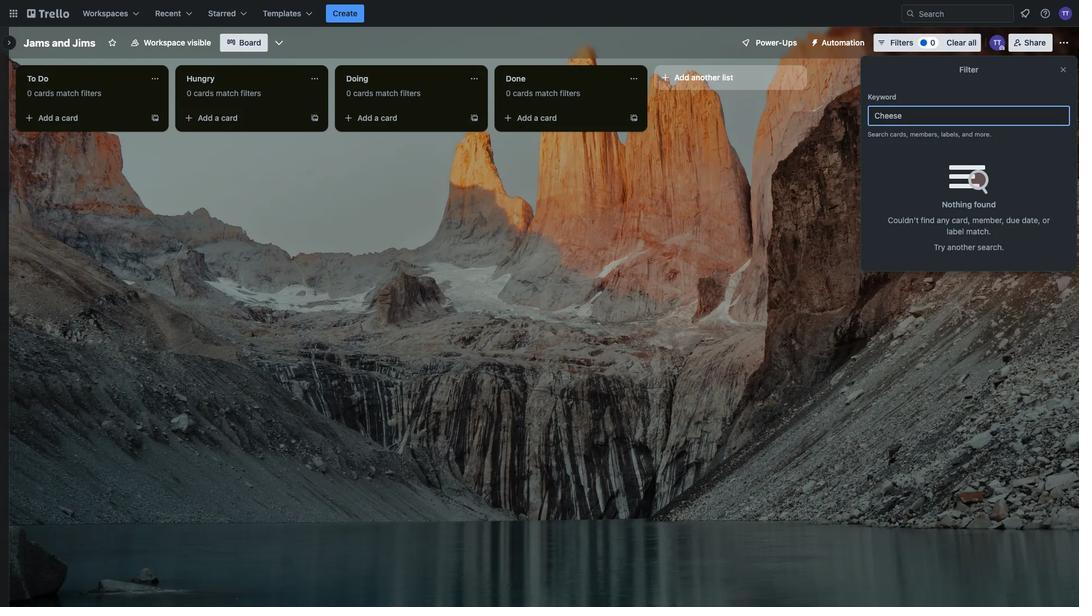 Task type: describe. For each thing, give the bounding box(es) containing it.
a for done
[[534, 113, 539, 123]]

cards for hungry
[[194, 89, 214, 98]]

customize views image
[[274, 37, 285, 48]]

match for to do
[[56, 89, 79, 98]]

this member is an admin of this board. image
[[1000, 46, 1005, 51]]

filter
[[960, 65, 979, 74]]

create from template… image for done
[[630, 114, 639, 123]]

card for done
[[541, 113, 557, 123]]

match for hungry
[[216, 89, 239, 98]]

create
[[333, 9, 358, 18]]

cards,
[[891, 131, 909, 138]]

do
[[38, 74, 48, 83]]

To Do text field
[[20, 70, 144, 88]]

keyword
[[868, 93, 897, 101]]

workspaces button
[[76, 4, 146, 22]]

Board name text field
[[18, 34, 101, 52]]

and inside text box
[[52, 37, 70, 49]]

automation button
[[807, 34, 872, 52]]

add another list button
[[655, 65, 808, 90]]

card for to do
[[62, 113, 78, 123]]

cards for done
[[513, 89, 533, 98]]

terry turtle (terryturtle) image
[[990, 35, 1006, 51]]

sm image
[[807, 34, 822, 49]]

workspaces
[[83, 9, 128, 18]]

workspace visible
[[144, 38, 211, 47]]

match for doing
[[376, 89, 398, 98]]

filters
[[891, 38, 914, 47]]

filters for hungry
[[241, 89, 261, 98]]

create from template… image
[[310, 114, 319, 123]]

0 notifications image
[[1019, 7, 1033, 20]]

templates
[[263, 9, 301, 18]]

to
[[27, 74, 36, 83]]

share button
[[1009, 34, 1053, 52]]

search
[[868, 131, 889, 138]]

couldn't
[[889, 216, 919, 225]]

workspace visible button
[[124, 34, 218, 52]]

Hungry text field
[[180, 70, 304, 88]]

0 for done
[[506, 89, 511, 98]]

power-
[[756, 38, 783, 47]]

automation
[[822, 38, 865, 47]]

filters for doing
[[400, 89, 421, 98]]

jams
[[24, 37, 50, 49]]

star or unstar board image
[[108, 38, 117, 47]]

another for try
[[948, 243, 976, 252]]

done
[[506, 74, 526, 83]]

couldn't find any card, member, due date, or label match.
[[889, 216, 1051, 236]]

add a card for done
[[517, 113, 557, 123]]

due
[[1007, 216, 1021, 225]]

card for doing
[[381, 113, 398, 123]]

1 horizontal spatial and
[[963, 131, 974, 138]]

add a card for doing
[[358, 113, 398, 123]]

show menu image
[[1059, 37, 1070, 48]]

recent
[[155, 9, 181, 18]]

more.
[[975, 131, 992, 138]]

nothing found
[[943, 200, 997, 209]]

share
[[1025, 38, 1047, 47]]

0 for to do
[[27, 89, 32, 98]]

visible
[[187, 38, 211, 47]]

starred
[[208, 9, 236, 18]]

close popover image
[[1060, 65, 1069, 74]]



Task type: locate. For each thing, give the bounding box(es) containing it.
a down doing text field
[[375, 113, 379, 123]]

1 add a card button from the left
[[20, 109, 146, 127]]

power-ups
[[756, 38, 798, 47]]

a down hungry text field
[[215, 113, 219, 123]]

open information menu image
[[1040, 8, 1052, 19]]

create from template… image
[[151, 114, 160, 123], [470, 114, 479, 123], [630, 114, 639, 123]]

add a card button down to do text field
[[20, 109, 146, 127]]

4 add a card button from the left
[[499, 109, 625, 127]]

4 a from the left
[[534, 113, 539, 123]]

0 cards match filters down doing text field
[[346, 89, 421, 98]]

filters for to do
[[81, 89, 102, 98]]

filters down done text field
[[560, 89, 581, 98]]

all
[[969, 38, 977, 47]]

board
[[239, 38, 261, 47]]

add a card down hungry
[[198, 113, 238, 123]]

3 match from the left
[[376, 89, 398, 98]]

or
[[1043, 216, 1051, 225]]

1 filters from the left
[[81, 89, 102, 98]]

add left list
[[675, 73, 690, 82]]

0 down done
[[506, 89, 511, 98]]

0 down doing
[[346, 89, 351, 98]]

2 horizontal spatial create from template… image
[[630, 114, 639, 123]]

filters
[[81, 89, 102, 98], [241, 89, 261, 98], [400, 89, 421, 98], [560, 89, 581, 98]]

1 vertical spatial another
[[948, 243, 976, 252]]

clear all
[[947, 38, 977, 47]]

match for done
[[535, 89, 558, 98]]

match
[[56, 89, 79, 98], [216, 89, 239, 98], [376, 89, 398, 98], [535, 89, 558, 98]]

add for hungry
[[198, 113, 213, 123]]

add a card button for done
[[499, 109, 625, 127]]

templates button
[[256, 4, 319, 22]]

0 vertical spatial and
[[52, 37, 70, 49]]

0 horizontal spatial create from template… image
[[151, 114, 160, 123]]

add for doing
[[358, 113, 373, 123]]

4 0 cards match filters from the left
[[506, 89, 581, 98]]

1 horizontal spatial another
[[948, 243, 976, 252]]

another left list
[[692, 73, 721, 82]]

ups
[[783, 38, 798, 47]]

4 filters from the left
[[560, 89, 581, 98]]

3 add a card button from the left
[[340, 109, 466, 127]]

create from template… image for doing
[[470, 114, 479, 123]]

3 a from the left
[[375, 113, 379, 123]]

labels,
[[942, 131, 961, 138]]

members,
[[911, 131, 940, 138]]

add a card button
[[20, 109, 146, 127], [180, 109, 306, 127], [340, 109, 466, 127], [499, 109, 625, 127]]

add a card down done
[[517, 113, 557, 123]]

filters down hungry text field
[[241, 89, 261, 98]]

card down doing text field
[[381, 113, 398, 123]]

4 card from the left
[[541, 113, 557, 123]]

0 down hungry
[[187, 89, 192, 98]]

another for add
[[692, 73, 721, 82]]

2 cards from the left
[[194, 89, 214, 98]]

add
[[675, 73, 690, 82], [38, 113, 53, 123], [198, 113, 213, 123], [358, 113, 373, 123], [517, 113, 532, 123]]

primary element
[[0, 0, 1080, 27]]

label
[[947, 227, 965, 236]]

0 vertical spatial another
[[692, 73, 721, 82]]

another
[[692, 73, 721, 82], [948, 243, 976, 252]]

2 add a card from the left
[[198, 113, 238, 123]]

any
[[937, 216, 950, 225]]

recent button
[[149, 4, 199, 22]]

filters down doing text field
[[400, 89, 421, 98]]

workspace
[[144, 38, 185, 47]]

3 card from the left
[[381, 113, 398, 123]]

0 cards match filters for hungry
[[187, 89, 261, 98]]

3 add a card from the left
[[358, 113, 398, 123]]

a down done text field
[[534, 113, 539, 123]]

create from template… image for to do
[[151, 114, 160, 123]]

cards for doing
[[353, 89, 374, 98]]

add a card button for doing
[[340, 109, 466, 127]]

1 horizontal spatial create from template… image
[[470, 114, 479, 123]]

card,
[[952, 216, 971, 225]]

2 match from the left
[[216, 89, 239, 98]]

board link
[[220, 34, 268, 52]]

1 card from the left
[[62, 113, 78, 123]]

0 cards match filters down done text field
[[506, 89, 581, 98]]

cards down doing
[[353, 89, 374, 98]]

add a card down doing
[[358, 113, 398, 123]]

add a card button down hungry text field
[[180, 109, 306, 127]]

0 cards match filters
[[27, 89, 102, 98], [187, 89, 261, 98], [346, 89, 421, 98], [506, 89, 581, 98]]

clear
[[947, 38, 967, 47]]

0 cards match filters for doing
[[346, 89, 421, 98]]

Done text field
[[499, 70, 623, 88]]

add down do
[[38, 113, 53, 123]]

and
[[52, 37, 70, 49], [963, 131, 974, 138]]

search.
[[978, 243, 1005, 252]]

filters for done
[[560, 89, 581, 98]]

a
[[55, 113, 60, 123], [215, 113, 219, 123], [375, 113, 379, 123], [534, 113, 539, 123]]

1 match from the left
[[56, 89, 79, 98]]

terry turtle (terryturtle) image
[[1060, 7, 1073, 20]]

cards down do
[[34, 89, 54, 98]]

and left more.
[[963, 131, 974, 138]]

1 a from the left
[[55, 113, 60, 123]]

4 add a card from the left
[[517, 113, 557, 123]]

2 card from the left
[[221, 113, 238, 123]]

a down to do text field
[[55, 113, 60, 123]]

found
[[975, 200, 997, 209]]

Doing text field
[[340, 70, 463, 88]]

jams and jims
[[24, 37, 96, 49]]

date,
[[1023, 216, 1041, 225]]

a for doing
[[375, 113, 379, 123]]

add for done
[[517, 113, 532, 123]]

clear all button
[[943, 34, 982, 52]]

match down hungry text field
[[216, 89, 239, 98]]

cards down hungry
[[194, 89, 214, 98]]

member,
[[973, 216, 1005, 225]]

add a card for hungry
[[198, 113, 238, 123]]

to do
[[27, 74, 48, 83]]

filters down to do text field
[[81, 89, 102, 98]]

doing
[[346, 74, 369, 83]]

add a card button down doing text field
[[340, 109, 466, 127]]

another inside add another list button
[[692, 73, 721, 82]]

search image
[[907, 9, 916, 18]]

add a card button down done text field
[[499, 109, 625, 127]]

0 down the 'to'
[[27, 89, 32, 98]]

card down done text field
[[541, 113, 557, 123]]

1 vertical spatial and
[[963, 131, 974, 138]]

0 cards match filters down hungry text field
[[187, 89, 261, 98]]

2 0 cards match filters from the left
[[187, 89, 261, 98]]

hungry
[[187, 74, 215, 83]]

1 cards from the left
[[34, 89, 54, 98]]

card down hungry text field
[[221, 113, 238, 123]]

add a card down do
[[38, 113, 78, 123]]

0 for hungry
[[187, 89, 192, 98]]

a for hungry
[[215, 113, 219, 123]]

add for to do
[[38, 113, 53, 123]]

0 cards match filters for to do
[[27, 89, 102, 98]]

Search field
[[916, 5, 1014, 22]]

power-ups button
[[734, 34, 804, 52]]

0 cards match filters down to do text field
[[27, 89, 102, 98]]

a for to do
[[55, 113, 60, 123]]

add a card button for to do
[[20, 109, 146, 127]]

try another search.
[[934, 243, 1005, 252]]

add a card for to do
[[38, 113, 78, 123]]

0 horizontal spatial another
[[692, 73, 721, 82]]

try
[[934, 243, 946, 252]]

0 cards match filters for done
[[506, 89, 581, 98]]

add a card button for hungry
[[180, 109, 306, 127]]

list
[[723, 73, 734, 82]]

4 cards from the left
[[513, 89, 533, 98]]

add inside add another list button
[[675, 73, 690, 82]]

0 horizontal spatial and
[[52, 37, 70, 49]]

card down to do text field
[[62, 113, 78, 123]]

add down hungry
[[198, 113, 213, 123]]

add down doing
[[358, 113, 373, 123]]

switch to… image
[[8, 8, 19, 19]]

4 match from the left
[[535, 89, 558, 98]]

1 0 cards match filters from the left
[[27, 89, 102, 98]]

3 0 cards match filters from the left
[[346, 89, 421, 98]]

and left jims on the top left of the page
[[52, 37, 70, 49]]

card for hungry
[[221, 113, 238, 123]]

create button
[[326, 4, 365, 22]]

find
[[921, 216, 935, 225]]

match.
[[967, 227, 992, 236]]

2 add a card button from the left
[[180, 109, 306, 127]]

nothing found image
[[950, 165, 989, 195]]

nothing
[[943, 200, 973, 209]]

0 for doing
[[346, 89, 351, 98]]

2 create from template… image from the left
[[470, 114, 479, 123]]

back to home image
[[27, 4, 69, 22]]

match down done text field
[[535, 89, 558, 98]]

cards down done
[[513, 89, 533, 98]]

search cards, members, labels, and more.
[[868, 131, 992, 138]]

3 cards from the left
[[353, 89, 374, 98]]

2 a from the left
[[215, 113, 219, 123]]

add down done
[[517, 113, 532, 123]]

add another list
[[675, 73, 734, 82]]

add a card
[[38, 113, 78, 123], [198, 113, 238, 123], [358, 113, 398, 123], [517, 113, 557, 123]]

0 left "clear"
[[931, 38, 936, 47]]

1 add a card from the left
[[38, 113, 78, 123]]

jims
[[72, 37, 96, 49]]

2 filters from the left
[[241, 89, 261, 98]]

starred button
[[202, 4, 254, 22]]

card
[[62, 113, 78, 123], [221, 113, 238, 123], [381, 113, 398, 123], [541, 113, 557, 123]]

match down doing text field
[[376, 89, 398, 98]]

3 filters from the left
[[400, 89, 421, 98]]

Enter a keyword… text field
[[868, 106, 1071, 126]]

cards for to do
[[34, 89, 54, 98]]

1 create from template… image from the left
[[151, 114, 160, 123]]

0
[[931, 38, 936, 47], [27, 89, 32, 98], [187, 89, 192, 98], [346, 89, 351, 98], [506, 89, 511, 98]]

another down label
[[948, 243, 976, 252]]

cards
[[34, 89, 54, 98], [194, 89, 214, 98], [353, 89, 374, 98], [513, 89, 533, 98]]

3 create from template… image from the left
[[630, 114, 639, 123]]

match down to do text field
[[56, 89, 79, 98]]



Task type: vqa. For each thing, say whether or not it's contained in the screenshot.
Doing a
yes



